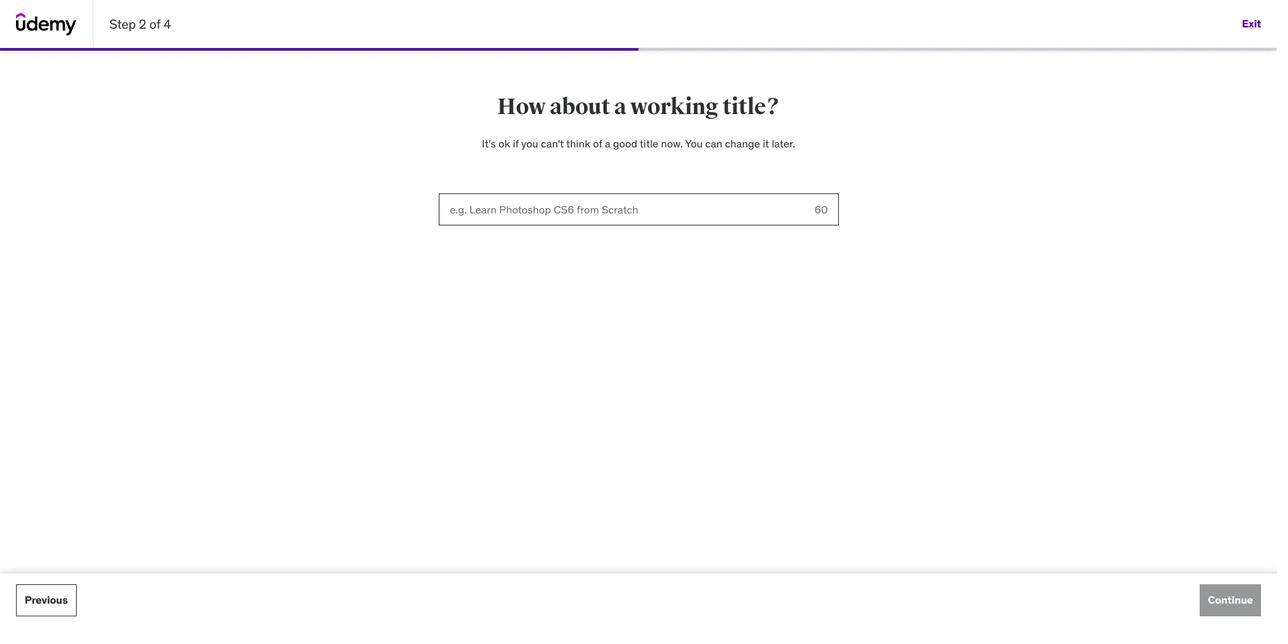 Task type: locate. For each thing, give the bounding box(es) containing it.
a
[[614, 93, 626, 121], [605, 137, 611, 150]]

0 vertical spatial of
[[149, 16, 160, 32]]

step
[[109, 16, 136, 32]]

it
[[763, 137, 769, 150]]

previous button
[[16, 584, 76, 616]]

a left good
[[605, 137, 611, 150]]

a up good
[[614, 93, 626, 121]]

of right think
[[593, 137, 602, 150]]

0 horizontal spatial a
[[605, 137, 611, 150]]

how about a working title?
[[497, 93, 780, 121]]

of right 2
[[149, 16, 160, 32]]

step 2 of 4 element
[[0, 48, 639, 51]]

of
[[149, 16, 160, 32], [593, 137, 602, 150]]

0 vertical spatial a
[[614, 93, 626, 121]]

1 horizontal spatial of
[[593, 137, 602, 150]]

title
[[640, 137, 659, 150]]

you
[[521, 137, 538, 150]]

1 vertical spatial a
[[605, 137, 611, 150]]

1 vertical spatial of
[[593, 137, 602, 150]]

how
[[497, 93, 546, 121]]

can't
[[541, 137, 564, 150]]

exit
[[1242, 17, 1261, 30]]

1 horizontal spatial a
[[614, 93, 626, 121]]

continue button
[[1200, 584, 1261, 616]]

udemy image
[[16, 13, 77, 35]]

previous
[[25, 593, 68, 607]]

step 2 of 4
[[109, 16, 171, 32]]



Task type: describe. For each thing, give the bounding box(es) containing it.
it's ok if you can't think of a good title now. you can change it later.
[[482, 137, 795, 150]]

60
[[815, 203, 828, 216]]

good
[[613, 137, 638, 150]]

exit button
[[1242, 8, 1261, 40]]

if
[[513, 137, 519, 150]]

change
[[725, 137, 760, 150]]

0 horizontal spatial of
[[149, 16, 160, 32]]

about
[[550, 93, 610, 121]]

you
[[685, 137, 703, 150]]

working
[[630, 93, 719, 121]]

ok
[[499, 137, 510, 150]]

it's
[[482, 137, 496, 150]]

title?
[[723, 93, 780, 121]]

2
[[139, 16, 146, 32]]

4
[[164, 16, 171, 32]]

now.
[[661, 137, 683, 150]]

continue
[[1208, 593, 1253, 607]]

think
[[566, 137, 591, 150]]

e.g. Learn Photoshop CS6 from Scratch text field
[[439, 194, 804, 226]]

can
[[705, 137, 723, 150]]

later.
[[772, 137, 795, 150]]



Task type: vqa. For each thing, say whether or not it's contained in the screenshot.
Music xsmall icon
no



